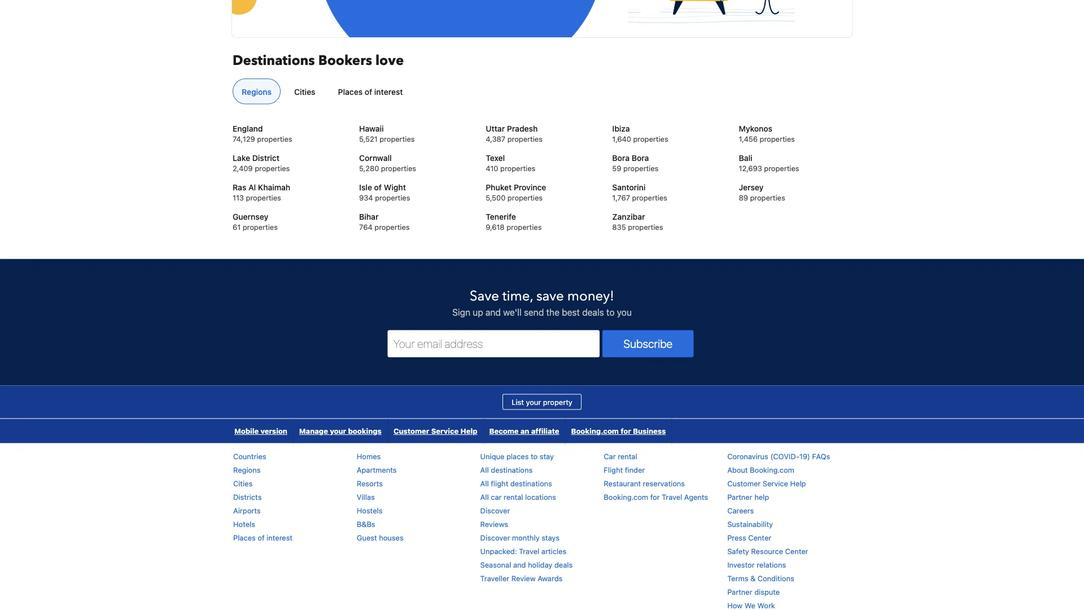 Task type: vqa. For each thing, say whether or not it's contained in the screenshot.


Task type: locate. For each thing, give the bounding box(es) containing it.
0 horizontal spatial center
[[749, 534, 772, 542]]

all left car
[[481, 493, 489, 501]]

1 horizontal spatial customer service help link
[[728, 479, 806, 488]]

9,618
[[486, 223, 505, 231]]

of up 'hawaii' at the top left of page
[[365, 87, 372, 97]]

deals down articles
[[555, 561, 573, 569]]

properties down the hawaii link
[[380, 135, 415, 143]]

properties up province
[[501, 164, 536, 173]]

properties down zanzibar
[[628, 223, 663, 231]]

0 vertical spatial interest
[[374, 87, 403, 97]]

properties up santorini
[[624, 164, 659, 173]]

interest inside button
[[374, 87, 403, 97]]

0 vertical spatial and
[[486, 307, 501, 318]]

and up the traveller review awards link
[[514, 561, 526, 569]]

0 vertical spatial booking.com
[[571, 427, 619, 436]]

faqs
[[813, 452, 831, 461]]

cities down regions link at left bottom
[[233, 479, 253, 488]]

1 vertical spatial for
[[651, 493, 660, 501]]

manage your bookings
[[299, 427, 382, 436]]

0 vertical spatial customer service help link
[[388, 419, 483, 443]]

your right list
[[526, 398, 541, 406]]

all car rental locations link
[[481, 493, 556, 501]]

properties down the ibiza link
[[634, 135, 669, 143]]

up
[[473, 307, 483, 318]]

properties inside lake district 2,409 properties
[[255, 164, 290, 173]]

tenerife
[[486, 212, 516, 221]]

properties down santorini "link"
[[633, 193, 668, 202]]

money!
[[568, 287, 615, 306]]

0 horizontal spatial help
[[461, 427, 478, 436]]

england link
[[233, 123, 345, 134]]

1 vertical spatial all
[[481, 479, 489, 488]]

navigation
[[229, 419, 672, 443]]

traveller
[[481, 574, 510, 583]]

bora down ibiza 1,640 properties
[[632, 153, 649, 163]]

1 horizontal spatial help
[[791, 479, 806, 488]]

center up 'relations'
[[786, 547, 809, 556]]

all down unique
[[481, 466, 489, 474]]

places inside countries regions cities districts airports hotels places of interest
[[233, 534, 256, 542]]

travel down reservations
[[662, 493, 683, 501]]

rental inside unique places to stay all destinations all flight destinations all car rental locations discover reviews discover monthly stays unpacked: travel articles seasonal and holiday deals traveller review awards
[[504, 493, 523, 501]]

5,500
[[486, 193, 506, 202]]

for down reservations
[[651, 493, 660, 501]]

districts
[[233, 493, 262, 501]]

work
[[758, 601, 776, 610]]

0 horizontal spatial for
[[621, 427, 631, 436]]

and inside unique places to stay all destinations all flight destinations all car rental locations discover reviews discover monthly stays unpacked: travel articles seasonal and holiday deals traveller review awards
[[514, 561, 526, 569]]

1 horizontal spatial bora
[[632, 153, 649, 163]]

1 vertical spatial your
[[330, 427, 346, 436]]

cities down destinations bookers love
[[294, 87, 316, 97]]

2 partner from the top
[[728, 588, 753, 596]]

your
[[526, 398, 541, 406], [330, 427, 346, 436]]

Your email address email field
[[388, 330, 600, 358]]

of
[[365, 87, 372, 97], [374, 183, 382, 192], [258, 534, 265, 542]]

help down 19) at bottom right
[[791, 479, 806, 488]]

how we work link
[[728, 601, 776, 610]]

1 horizontal spatial customer
[[728, 479, 761, 488]]

you
[[617, 307, 632, 318]]

for inside car rental flight finder restaurant reservations booking.com for travel agents
[[651, 493, 660, 501]]

property
[[543, 398, 573, 406]]

of for wight
[[374, 183, 382, 192]]

properties
[[257, 135, 292, 143], [380, 135, 415, 143], [508, 135, 543, 143], [634, 135, 669, 143], [760, 135, 795, 143], [255, 164, 290, 173], [381, 164, 416, 173], [501, 164, 536, 173], [624, 164, 659, 173], [765, 164, 800, 173], [246, 193, 281, 202], [375, 193, 410, 202], [508, 193, 543, 202], [633, 193, 668, 202], [751, 193, 786, 202], [243, 223, 278, 231], [375, 223, 410, 231], [507, 223, 542, 231], [628, 223, 663, 231]]

1 vertical spatial regions
[[233, 466, 261, 474]]

properties down the tenerife link
[[507, 223, 542, 231]]

booking.com down the coronavirus (covid-19) faqs 'link'
[[750, 466, 795, 474]]

places of interest link
[[233, 534, 293, 542]]

booking.com
[[571, 427, 619, 436], [750, 466, 795, 474], [604, 493, 649, 501]]

0 vertical spatial deals
[[583, 307, 604, 318]]

1 horizontal spatial and
[[514, 561, 526, 569]]

cities inside countries regions cities districts airports hotels places of interest
[[233, 479, 253, 488]]

partner down the terms
[[728, 588, 753, 596]]

2 bora from the left
[[632, 153, 649, 163]]

and right up
[[486, 307, 501, 318]]

0 horizontal spatial of
[[258, 534, 265, 542]]

1 horizontal spatial interest
[[374, 87, 403, 97]]

to left stay
[[531, 452, 538, 461]]

partner up careers link
[[728, 493, 753, 501]]

0 vertical spatial customer
[[394, 427, 430, 436]]

1 horizontal spatial cities
[[294, 87, 316, 97]]

properties down district
[[255, 164, 290, 173]]

0 horizontal spatial your
[[330, 427, 346, 436]]

travel up the seasonal and holiday deals link
[[519, 547, 540, 556]]

save
[[470, 287, 499, 306]]

of right isle
[[374, 183, 382, 192]]

customer right bookings
[[394, 427, 430, 436]]

booking.com for business link
[[566, 419, 672, 443]]

1 vertical spatial service
[[763, 479, 789, 488]]

properties down jersey
[[751, 193, 786, 202]]

1 horizontal spatial to
[[607, 307, 615, 318]]

save time, save money! footer
[[0, 259, 1085, 610]]

customer service help
[[394, 427, 478, 436]]

texel 410 properties
[[486, 153, 536, 173]]

places down 'bookers'
[[338, 87, 363, 97]]

deals down the money!
[[583, 307, 604, 318]]

regions down destinations
[[242, 87, 272, 97]]

destinations bookers love
[[233, 52, 404, 70]]

locations
[[525, 493, 556, 501]]

to inside unique places to stay all destinations all flight destinations all car rental locations discover reviews discover monthly stays unpacked: travel articles seasonal and holiday deals traveller review awards
[[531, 452, 538, 461]]

al
[[249, 183, 256, 192]]

bora bora link
[[613, 153, 725, 164]]

mykonos 1,456 properties
[[739, 124, 795, 143]]

rental inside car rental flight finder restaurant reservations booking.com for travel agents
[[618, 452, 638, 461]]

0 vertical spatial rental
[[618, 452, 638, 461]]

properties down province
[[508, 193, 543, 202]]

properties down pradesh
[[508, 135, 543, 143]]

0 horizontal spatial travel
[[519, 547, 540, 556]]

89
[[739, 193, 749, 202]]

ras
[[233, 183, 247, 192]]

finder
[[625, 466, 645, 474]]

your right manage
[[330, 427, 346, 436]]

1 horizontal spatial travel
[[662, 493, 683, 501]]

list your property link
[[503, 394, 582, 410]]

regions inside regions button
[[242, 87, 272, 97]]

about
[[728, 466, 748, 474]]

properties inside hawaii 5,521 properties
[[380, 135, 415, 143]]

2 vertical spatial of
[[258, 534, 265, 542]]

1 vertical spatial and
[[514, 561, 526, 569]]

934
[[359, 193, 373, 202]]

guest
[[357, 534, 377, 542]]

0 vertical spatial for
[[621, 427, 631, 436]]

regions down countries
[[233, 466, 261, 474]]

1 horizontal spatial places
[[338, 87, 363, 97]]

0 horizontal spatial customer service help link
[[388, 419, 483, 443]]

1 vertical spatial places
[[233, 534, 256, 542]]

tab list containing regions
[[228, 79, 852, 105]]

investor
[[728, 561, 755, 569]]

restaurant reservations link
[[604, 479, 685, 488]]

rental up flight finder link
[[618, 452, 638, 461]]

airports link
[[233, 506, 261, 515]]

1 horizontal spatial center
[[786, 547, 809, 556]]

1 vertical spatial booking.com
[[750, 466, 795, 474]]

terms
[[728, 574, 749, 583]]

0 horizontal spatial bora
[[613, 153, 630, 163]]

help left become on the left of the page
[[461, 427, 478, 436]]

1 vertical spatial cities
[[233, 479, 253, 488]]

places down hotels link
[[233, 534, 256, 542]]

texel
[[486, 153, 505, 163]]

properties inside ras al khaimah 113 properties
[[246, 193, 281, 202]]

0 horizontal spatial interest
[[267, 534, 293, 542]]

properties down bihar
[[375, 223, 410, 231]]

booking.com inside coronavirus (covid-19) faqs about booking.com customer service help partner help careers sustainability press center safety resource center investor relations terms & conditions partner dispute how we work
[[750, 466, 795, 474]]

uttar pradesh link
[[486, 123, 599, 134]]

1 horizontal spatial of
[[365, 87, 372, 97]]

cities
[[294, 87, 316, 97], [233, 479, 253, 488]]

0 horizontal spatial deals
[[555, 561, 573, 569]]

hawaii 5,521 properties
[[359, 124, 415, 143]]

0 horizontal spatial to
[[531, 452, 538, 461]]

properties inside ibiza 1,640 properties
[[634, 135, 669, 143]]

navigation containing mobile version
[[229, 419, 672, 443]]

help
[[755, 493, 770, 501]]

properties inside bali 12,693 properties
[[765, 164, 800, 173]]

customer up 'partner help' link
[[728, 479, 761, 488]]

properties inside england 74,129 properties
[[257, 135, 292, 143]]

0 vertical spatial all
[[481, 466, 489, 474]]

discover up reviews link
[[481, 506, 510, 515]]

booking.com up car
[[571, 427, 619, 436]]

bora up 59
[[613, 153, 630, 163]]

places of interest
[[338, 87, 403, 97]]

your for manage
[[330, 427, 346, 436]]

1 vertical spatial travel
[[519, 547, 540, 556]]

destinations up all flight destinations "link"
[[491, 466, 533, 474]]

0 vertical spatial your
[[526, 398, 541, 406]]

0 vertical spatial to
[[607, 307, 615, 318]]

review
[[512, 574, 536, 583]]

terms & conditions link
[[728, 574, 795, 583]]

1 vertical spatial customer
[[728, 479, 761, 488]]

4,387
[[486, 135, 506, 143]]

properties inside zanzibar 835 properties
[[628, 223, 663, 231]]

bali
[[739, 153, 753, 163]]

zanzibar 835 properties
[[613, 212, 663, 231]]

0 horizontal spatial customer
[[394, 427, 430, 436]]

0 vertical spatial help
[[461, 427, 478, 436]]

1 horizontal spatial rental
[[618, 452, 638, 461]]

0 horizontal spatial service
[[431, 427, 459, 436]]

properties down "khaimah"
[[246, 193, 281, 202]]

0 vertical spatial center
[[749, 534, 772, 542]]

properties down 'bali' link
[[765, 164, 800, 173]]

restaurant
[[604, 479, 641, 488]]

1 horizontal spatial your
[[526, 398, 541, 406]]

places of interest button
[[329, 79, 412, 104]]

to left you
[[607, 307, 615, 318]]

all left flight
[[481, 479, 489, 488]]

affiliate
[[531, 427, 560, 436]]

1,456
[[739, 135, 758, 143]]

1 vertical spatial discover
[[481, 534, 510, 542]]

resorts
[[357, 479, 383, 488]]

ibiza
[[613, 124, 630, 133]]

of down airports
[[258, 534, 265, 542]]

0 vertical spatial partner
[[728, 493, 753, 501]]

discover down reviews
[[481, 534, 510, 542]]

for left business
[[621, 427, 631, 436]]

5,280
[[359, 164, 379, 173]]

of inside button
[[365, 87, 372, 97]]

1 vertical spatial interest
[[267, 534, 293, 542]]

1 vertical spatial to
[[531, 452, 538, 461]]

mykonos link
[[739, 123, 852, 134]]

and
[[486, 307, 501, 318], [514, 561, 526, 569]]

1 horizontal spatial for
[[651, 493, 660, 501]]

0 vertical spatial destinations
[[491, 466, 533, 474]]

jersey link
[[739, 182, 852, 193]]

lake district 2,409 properties
[[233, 153, 290, 173]]

0 horizontal spatial rental
[[504, 493, 523, 501]]

jersey
[[739, 183, 764, 192]]

0 vertical spatial cities
[[294, 87, 316, 97]]

1 horizontal spatial service
[[763, 479, 789, 488]]

travel
[[662, 493, 683, 501], [519, 547, 540, 556]]

the
[[547, 307, 560, 318]]

jersey 89 properties
[[739, 183, 786, 202]]

cornwall 5,280 properties
[[359, 153, 416, 173]]

1 horizontal spatial deals
[[583, 307, 604, 318]]

bali link
[[739, 153, 852, 164]]

properties inside bora bora 59 properties
[[624, 164, 659, 173]]

properties down wight
[[375, 193, 410, 202]]

flight finder link
[[604, 466, 645, 474]]

customer
[[394, 427, 430, 436], [728, 479, 761, 488]]

0 vertical spatial places
[[338, 87, 363, 97]]

sustainability link
[[728, 520, 773, 528]]

hotels
[[233, 520, 255, 528]]

0 vertical spatial travel
[[662, 493, 683, 501]]

for inside navigation
[[621, 427, 631, 436]]

0 vertical spatial discover
[[481, 506, 510, 515]]

properties down mykonos link
[[760, 135, 795, 143]]

list
[[512, 398, 524, 406]]

properties inside tenerife 9,618 properties
[[507, 223, 542, 231]]

send
[[524, 307, 544, 318]]

service
[[431, 427, 459, 436], [763, 479, 789, 488]]

1 vertical spatial partner
[[728, 588, 753, 596]]

interest inside countries regions cities districts airports hotels places of interest
[[267, 534, 293, 542]]

destinations up locations
[[511, 479, 552, 488]]

0 vertical spatial service
[[431, 427, 459, 436]]

bihar link
[[359, 211, 472, 223]]

bookings
[[348, 427, 382, 436]]

holiday
[[528, 561, 553, 569]]

car rental flight finder restaurant reservations booking.com for travel agents
[[604, 452, 709, 501]]

0 horizontal spatial places
[[233, 534, 256, 542]]

booking.com down restaurant
[[604, 493, 649, 501]]

of inside isle of wight 934 properties
[[374, 183, 382, 192]]

properties up wight
[[381, 164, 416, 173]]

uttar
[[486, 124, 505, 133]]

1 vertical spatial deals
[[555, 561, 573, 569]]

1 vertical spatial of
[[374, 183, 382, 192]]

0 horizontal spatial and
[[486, 307, 501, 318]]

0 vertical spatial regions
[[242, 87, 272, 97]]

1 vertical spatial rental
[[504, 493, 523, 501]]

booking.com inside navigation
[[571, 427, 619, 436]]

2 vertical spatial booking.com
[[604, 493, 649, 501]]

your inside navigation
[[330, 427, 346, 436]]

0 horizontal spatial cities
[[233, 479, 253, 488]]

rental down all flight destinations "link"
[[504, 493, 523, 501]]

2 vertical spatial all
[[481, 493, 489, 501]]

center up resource
[[749, 534, 772, 542]]

1 vertical spatial customer service help link
[[728, 479, 806, 488]]

2 horizontal spatial of
[[374, 183, 382, 192]]

tab list
[[228, 79, 852, 105]]

isle
[[359, 183, 372, 192]]

1 vertical spatial help
[[791, 479, 806, 488]]

properties down england link
[[257, 135, 292, 143]]

properties down guernsey in the left of the page
[[243, 223, 278, 231]]

properties inside jersey 89 properties
[[751, 193, 786, 202]]

conditions
[[758, 574, 795, 583]]

0 vertical spatial of
[[365, 87, 372, 97]]

england 74,129 properties
[[233, 124, 292, 143]]



Task type: describe. For each thing, give the bounding box(es) containing it.
mykonos
[[739, 124, 773, 133]]

list your property
[[512, 398, 573, 406]]

service inside navigation
[[431, 427, 459, 436]]

flight
[[491, 479, 509, 488]]

partner dispute link
[[728, 588, 780, 596]]

guernsey
[[233, 212, 269, 221]]

bali 12,693 properties
[[739, 153, 800, 173]]

homes link
[[357, 452, 381, 461]]

countries
[[233, 452, 266, 461]]

customer inside coronavirus (covid-19) faqs about booking.com customer service help partner help careers sustainability press center safety resource center investor relations terms & conditions partner dispute how we work
[[728, 479, 761, 488]]

careers
[[728, 506, 754, 515]]

car
[[604, 452, 616, 461]]

5,521
[[359, 135, 378, 143]]

become
[[490, 427, 519, 436]]

deals inside save time, save money! sign up and we'll send the best deals to you
[[583, 307, 604, 318]]

subscribe button
[[603, 330, 694, 358]]

2 discover from the top
[[481, 534, 510, 542]]

cities inside button
[[294, 87, 316, 97]]

resorts link
[[357, 479, 383, 488]]

car rental link
[[604, 452, 638, 461]]

of inside countries regions cities districts airports hotels places of interest
[[258, 534, 265, 542]]

navigation inside save time, save money! footer
[[229, 419, 672, 443]]

unpacked:
[[481, 547, 517, 556]]

customer service help link for become an affiliate
[[388, 419, 483, 443]]

england
[[233, 124, 263, 133]]

properties inside cornwall 5,280 properties
[[381, 164, 416, 173]]

how
[[728, 601, 743, 610]]

mobile
[[234, 427, 259, 436]]

mobile version link
[[229, 419, 293, 443]]

sustainability
[[728, 520, 773, 528]]

2,409
[[233, 164, 253, 173]]

properties inside isle of wight 934 properties
[[375, 193, 410, 202]]

1,767
[[613, 193, 630, 202]]

cornwall link
[[359, 153, 472, 164]]

113
[[233, 193, 244, 202]]

wight
[[384, 183, 406, 192]]

3 all from the top
[[481, 493, 489, 501]]

all destinations link
[[481, 466, 533, 474]]

about booking.com link
[[728, 466, 795, 474]]

isle of wight link
[[359, 182, 472, 193]]

1 discover from the top
[[481, 506, 510, 515]]

1 partner from the top
[[728, 493, 753, 501]]

2 all from the top
[[481, 479, 489, 488]]

places inside button
[[338, 87, 363, 97]]

properties inside guernsey 61 properties
[[243, 223, 278, 231]]

1 all from the top
[[481, 466, 489, 474]]

guernsey link
[[233, 211, 345, 223]]

bora bora 59 properties
[[613, 153, 659, 173]]

1 vertical spatial destinations
[[511, 479, 552, 488]]

properties inside texel 410 properties
[[501, 164, 536, 173]]

places
[[507, 452, 529, 461]]

save
[[537, 287, 564, 306]]

time,
[[503, 287, 533, 306]]

car
[[491, 493, 502, 501]]

customer service help link for partner help
[[728, 479, 806, 488]]

tenerife 9,618 properties
[[486, 212, 542, 231]]

regions button
[[233, 79, 281, 104]]

ras al khaimah link
[[233, 182, 345, 193]]

1 vertical spatial center
[[786, 547, 809, 556]]

travel inside unique places to stay all destinations all flight destinations all car rental locations discover reviews discover monthly stays unpacked: travel articles seasonal and holiday deals traveller review awards
[[519, 547, 540, 556]]

pradesh
[[507, 124, 538, 133]]

ibiza link
[[613, 123, 725, 134]]

manage
[[299, 427, 328, 436]]

travel inside car rental flight finder restaurant reservations booking.com for travel agents
[[662, 493, 683, 501]]

tenerife link
[[486, 211, 599, 223]]

become an affiliate
[[490, 427, 560, 436]]

of for interest
[[365, 87, 372, 97]]

uttar pradesh 4,387 properties
[[486, 124, 543, 143]]

help inside coronavirus (covid-19) faqs about booking.com customer service help partner help careers sustainability press center safety resource center investor relations terms & conditions partner dispute how we work
[[791, 479, 806, 488]]

zanzibar
[[613, 212, 645, 221]]

we
[[745, 601, 756, 610]]

deals inside unique places to stay all destinations all flight destinations all car rental locations discover reviews discover monthly stays unpacked: travel articles seasonal and holiday deals traveller review awards
[[555, 561, 573, 569]]

airports
[[233, 506, 261, 515]]

santorini link
[[613, 182, 725, 193]]

your for list
[[526, 398, 541, 406]]

regions inside countries regions cities districts airports hotels places of interest
[[233, 466, 261, 474]]

bihar 764 properties
[[359, 212, 410, 231]]

1,640
[[613, 135, 632, 143]]

b&bs
[[357, 520, 375, 528]]

unique places to stay link
[[481, 452, 554, 461]]

we'll
[[503, 307, 522, 318]]

properties inside mykonos 1,456 properties
[[760, 135, 795, 143]]

835
[[613, 223, 626, 231]]

phuket
[[486, 183, 512, 192]]

1 bora from the left
[[613, 153, 630, 163]]

59
[[613, 164, 622, 173]]

19)
[[800, 452, 811, 461]]

isle of wight 934 properties
[[359, 183, 410, 202]]

press center link
[[728, 534, 772, 542]]

villas
[[357, 493, 375, 501]]

hostels link
[[357, 506, 383, 515]]

santorini 1,767 properties
[[613, 183, 668, 202]]

awards
[[538, 574, 563, 583]]

properties inside uttar pradesh 4,387 properties
[[508, 135, 543, 143]]

properties inside phuket province 5,500 properties
[[508, 193, 543, 202]]

cities button
[[285, 79, 325, 104]]

sign
[[453, 307, 471, 318]]

love
[[376, 52, 404, 70]]

investor relations link
[[728, 561, 786, 569]]

properties inside santorini 1,767 properties
[[633, 193, 668, 202]]

customer inside navigation
[[394, 427, 430, 436]]

destinations
[[233, 52, 315, 70]]

to inside save time, save money! sign up and we'll send the best deals to you
[[607, 307, 615, 318]]

and inside save time, save money! sign up and we'll send the best deals to you
[[486, 307, 501, 318]]

unique
[[481, 452, 505, 461]]

reservations
[[643, 479, 685, 488]]

12,693
[[739, 164, 763, 173]]

reviews link
[[481, 520, 508, 528]]

service inside coronavirus (covid-19) faqs about booking.com customer service help partner help careers sustainability press center safety resource center investor relations terms & conditions partner dispute how we work
[[763, 479, 789, 488]]

coronavirus (covid-19) faqs link
[[728, 452, 831, 461]]

mobile version
[[234, 427, 287, 436]]

properties inside bihar 764 properties
[[375, 223, 410, 231]]

help inside navigation
[[461, 427, 478, 436]]

61
[[233, 223, 241, 231]]

booking.com inside car rental flight finder restaurant reservations booking.com for travel agents
[[604, 493, 649, 501]]

dispute
[[755, 588, 780, 596]]

business
[[633, 427, 666, 436]]

manage your bookings link
[[294, 419, 388, 443]]



